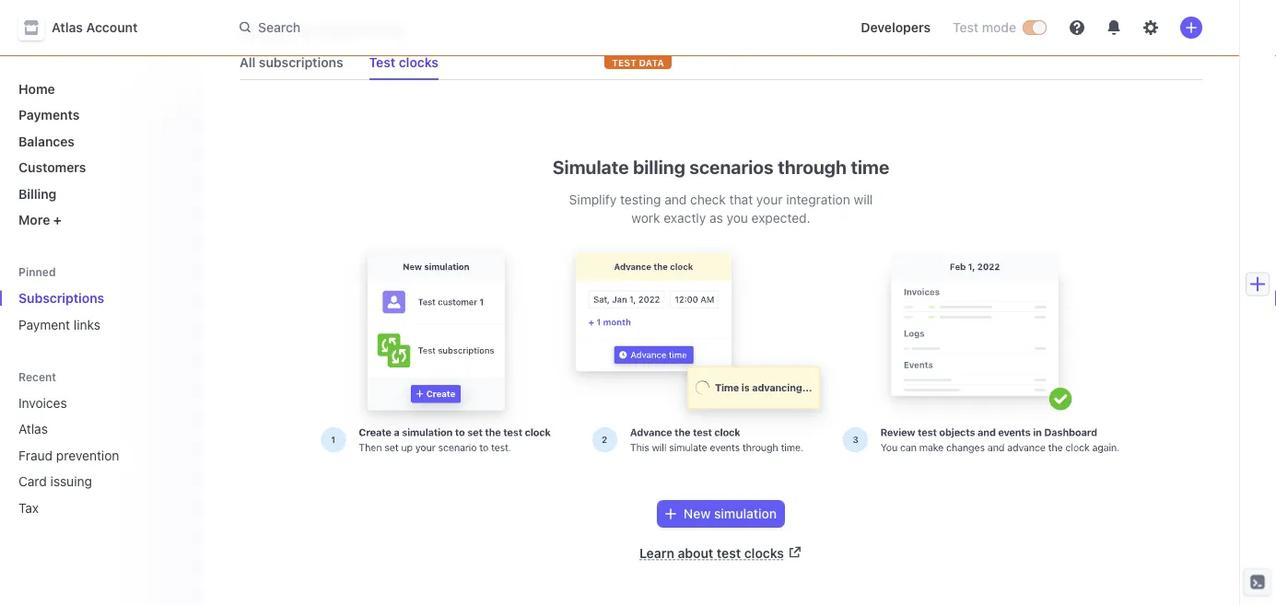 Task type: vqa. For each thing, say whether or not it's contained in the screenshot.
the leftmost svg 'Image'
no



Task type: describe. For each thing, give the bounding box(es) containing it.
testing
[[620, 193, 661, 208]]

settings image
[[1144, 20, 1159, 35]]

search
[[258, 20, 301, 35]]

payment links link
[[11, 310, 188, 340]]

more +
[[18, 212, 62, 228]]

fraud prevention link
[[11, 441, 162, 471]]

all subscriptions link
[[232, 50, 351, 76]]

clocks inside test clocks link
[[399, 55, 439, 71]]

fraud
[[18, 448, 53, 463]]

subscriptions
[[259, 55, 343, 71]]

balances
[[18, 134, 75, 149]]

through
[[778, 156, 847, 178]]

more
[[18, 212, 50, 228]]

time
[[851, 156, 890, 178]]

check
[[690, 193, 726, 208]]

atlas for atlas account
[[52, 20, 83, 35]]

card issuing link
[[11, 467, 162, 497]]

that
[[730, 193, 753, 208]]

customers
[[18, 160, 86, 175]]

work
[[632, 211, 660, 226]]

payment links
[[18, 317, 100, 332]]

your
[[757, 193, 783, 208]]

pinned element
[[11, 283, 188, 340]]

fraud prevention
[[18, 448, 119, 463]]

notifications image
[[1107, 20, 1122, 35]]

customers link
[[11, 153, 188, 182]]

simulation
[[714, 507, 777, 522]]

you
[[727, 211, 748, 226]]

recent element
[[0, 388, 203, 523]]

payment
[[18, 317, 70, 332]]

card
[[18, 474, 47, 489]]

tab list containing all subscriptions
[[232, 47, 1203, 81]]

new simulation button
[[658, 502, 784, 528]]

simplify
[[569, 193, 617, 208]]

as
[[710, 211, 723, 226]]

payments
[[18, 107, 80, 123]]

subscriptions inside pinned element
[[18, 291, 104, 306]]

links
[[74, 317, 100, 332]]

payments link
[[11, 100, 188, 130]]

test for test clocks
[[369, 55, 396, 71]]

all
[[240, 55, 256, 71]]

help image
[[1070, 20, 1085, 35]]

expected.
[[752, 211, 811, 226]]

new simulation
[[684, 507, 777, 522]]

simulate
[[553, 156, 629, 178]]

test for test mode
[[953, 20, 979, 35]]

test data
[[612, 57, 664, 68]]

account
[[86, 20, 138, 35]]



Task type: locate. For each thing, give the bounding box(es) containing it.
atlas account
[[52, 20, 138, 35]]

subscriptions link
[[11, 283, 188, 313]]

0 vertical spatial subscriptions
[[240, 13, 407, 43]]

learn about test clocks link
[[640, 546, 803, 562]]

clocks right test
[[745, 546, 784, 562]]

scenarios
[[690, 156, 774, 178]]

data
[[639, 57, 664, 68]]

0 vertical spatial clocks
[[399, 55, 439, 71]]

home link
[[11, 74, 188, 104]]

atlas account button
[[18, 15, 156, 41]]

test
[[612, 57, 637, 68]]

0 vertical spatial test
[[953, 20, 979, 35]]

subscriptions
[[240, 13, 407, 43], [18, 291, 104, 306]]

simplify testing and check that your integration will work exactly as you expected.
[[569, 193, 873, 226]]

atlas link
[[11, 414, 162, 444]]

atlas for atlas
[[18, 422, 48, 437]]

1 vertical spatial atlas
[[18, 422, 48, 437]]

integration
[[786, 193, 850, 208]]

0 vertical spatial atlas
[[52, 20, 83, 35]]

1 horizontal spatial subscriptions
[[240, 13, 407, 43]]

atlas left account
[[52, 20, 83, 35]]

test inside tab list
[[369, 55, 396, 71]]

+
[[53, 212, 62, 228]]

subscriptions up "subscriptions"
[[240, 13, 407, 43]]

svg image
[[665, 510, 676, 521]]

learn
[[640, 546, 675, 562]]

subscriptions up payment links
[[18, 291, 104, 306]]

0 horizontal spatial subscriptions
[[18, 291, 104, 306]]

pinned navigation links element
[[11, 265, 188, 340]]

balances link
[[11, 126, 188, 156]]

simulate billing scenarios through time
[[553, 156, 890, 178]]

billing
[[633, 156, 686, 178]]

test clocks
[[369, 55, 439, 71]]

test left mode
[[953, 20, 979, 35]]

tab list
[[232, 47, 1203, 81]]

0 horizontal spatial atlas
[[18, 422, 48, 437]]

all subscriptions
[[240, 55, 343, 71]]

test mode
[[953, 20, 1017, 35]]

1 horizontal spatial clocks
[[745, 546, 784, 562]]

1 horizontal spatial atlas
[[52, 20, 83, 35]]

0 horizontal spatial test
[[369, 55, 396, 71]]

1 vertical spatial subscriptions
[[18, 291, 104, 306]]

will
[[854, 193, 873, 208]]

tax link
[[11, 493, 162, 523]]

learn about test clocks
[[640, 546, 784, 562]]

atlas inside 'button'
[[52, 20, 83, 35]]

new
[[684, 507, 711, 522]]

atlas up fraud
[[18, 422, 48, 437]]

test
[[717, 546, 741, 562]]

about
[[678, 546, 714, 562]]

0 horizontal spatial clocks
[[399, 55, 439, 71]]

pinned
[[18, 266, 56, 279]]

recent navigation links element
[[0, 369, 203, 523]]

test
[[953, 20, 979, 35], [369, 55, 396, 71]]

and
[[665, 193, 687, 208]]

clocks down the search search box
[[399, 55, 439, 71]]

1 vertical spatial clocks
[[745, 546, 784, 562]]

Search text field
[[229, 11, 748, 44]]

atlas inside 'recent' element
[[18, 422, 48, 437]]

Search search field
[[229, 11, 748, 44]]

invoices link
[[11, 388, 162, 418]]

billing
[[18, 186, 57, 201]]

issuing
[[50, 474, 92, 489]]

clocks
[[399, 55, 439, 71], [745, 546, 784, 562]]

home
[[18, 81, 55, 96]]

developers
[[861, 20, 931, 35]]

1 horizontal spatial test
[[953, 20, 979, 35]]

developers link
[[854, 13, 938, 42]]

exactly
[[664, 211, 706, 226]]

1 vertical spatial test
[[369, 55, 396, 71]]

test clocks link
[[362, 50, 446, 76]]

tax
[[18, 500, 39, 516]]

core navigation links element
[[11, 74, 188, 235]]

prevention
[[56, 448, 119, 463]]

billing link
[[11, 179, 188, 209]]

recent
[[18, 370, 56, 383]]

card issuing
[[18, 474, 92, 489]]

invoices
[[18, 395, 67, 411]]

atlas
[[52, 20, 83, 35], [18, 422, 48, 437]]

test right "subscriptions"
[[369, 55, 396, 71]]

mode
[[982, 20, 1017, 35]]



